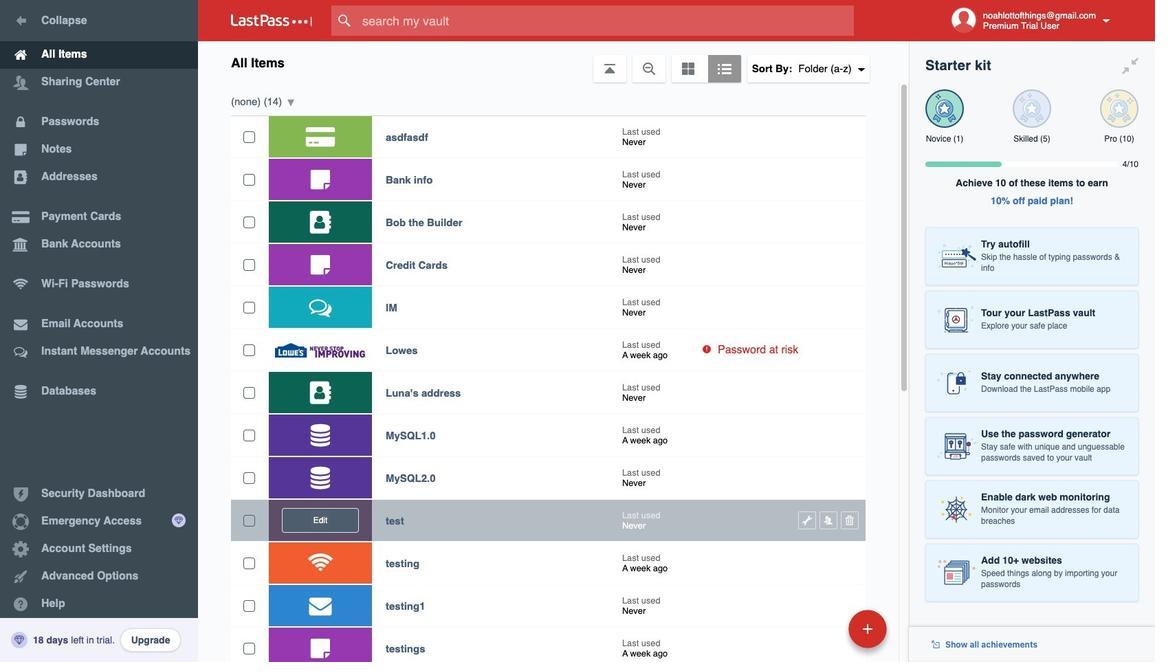 Task type: locate. For each thing, give the bounding box(es) containing it.
lastpass image
[[231, 14, 312, 27]]



Task type: describe. For each thing, give the bounding box(es) containing it.
new item element
[[754, 609, 892, 648]]

vault options navigation
[[198, 41, 909, 83]]

Search search field
[[331, 6, 881, 36]]

search my vault text field
[[331, 6, 881, 36]]

main navigation navigation
[[0, 0, 198, 662]]

new item navigation
[[754, 606, 895, 662]]



Task type: vqa. For each thing, say whether or not it's contained in the screenshot.
search my vault TEXT FIELD
yes



